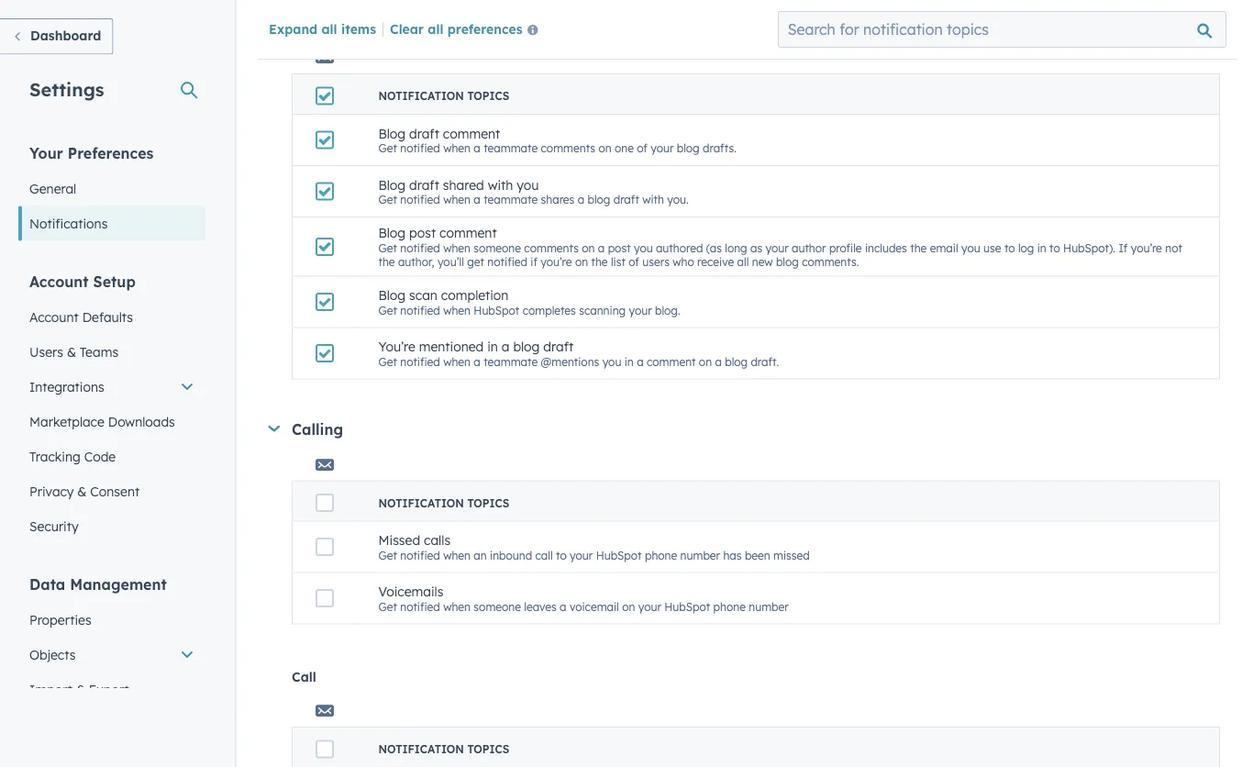 Task type: describe. For each thing, give the bounding box(es) containing it.
& for export
[[76, 681, 85, 697]]

in inside blog post comment get notified when someone comments on a post you authored (as long as your author profile includes the email you use to log in to hubspot). if you're not the author, you'll get notified if you're on the list of users who receive all new blog comments.
[[1037, 241, 1047, 255]]

your for missed calls
[[570, 548, 593, 562]]

& for teams
[[67, 344, 76, 360]]

notification for draft
[[378, 89, 464, 103]]

as
[[750, 241, 763, 255]]

1 horizontal spatial with
[[642, 192, 664, 206]]

import & export link
[[18, 672, 206, 707]]

data management element
[[18, 574, 206, 742]]

preferences
[[447, 20, 523, 36]]

all for expand
[[322, 20, 337, 36]]

your preferences
[[29, 144, 154, 162]]

Search for notification topics search field
[[778, 11, 1227, 48]]

missed
[[378, 532, 420, 548]]

export
[[89, 681, 129, 697]]

your
[[29, 144, 63, 162]]

when inside blog post comment get notified when someone comments on a post you authored (as long as your author profile includes the email you use to log in to hubspot). if you're not the author, you'll get notified if you're on the list of users who receive all new blog comments.
[[443, 241, 471, 255]]

get inside blog draft comment get notified when a teammate comments on one of your blog drafts.
[[378, 141, 397, 155]]

use
[[984, 241, 1001, 255]]

comments inside blog post comment get notified when someone comments on a post you authored (as long as your author profile includes the email you use to log in to hubspot). if you're not the author, you'll get notified if you're on the list of users who receive all new blog comments.
[[524, 241, 579, 255]]

users
[[642, 255, 670, 268]]

call
[[535, 548, 553, 562]]

draft inside you're mentioned in a blog draft get notified when a teammate @mentions you in a comment on a blog draft.
[[543, 338, 574, 354]]

settings
[[29, 78, 104, 100]]

a inside blog post comment get notified when someone comments on a post you authored (as long as your author profile includes the email you use to log in to hubspot). if you're not the author, you'll get notified if you're on the list of users who receive all new blog comments.
[[598, 241, 605, 255]]

tracking code link
[[18, 439, 206, 474]]

you.
[[667, 192, 689, 206]]

you inside blog draft shared with you get notified when a teammate shares a blog draft with you.
[[517, 176, 539, 192]]

1 horizontal spatial post
[[608, 241, 631, 255]]

properties link
[[18, 602, 206, 637]]

log
[[1018, 241, 1034, 255]]

users & teams
[[29, 344, 118, 360]]

blog for blog post comment get notified when someone comments on a post you authored (as long as your author profile includes the email you use to log in to hubspot). if you're not the author, you'll get notified if you're on the list of users who receive all new blog comments.
[[378, 225, 406, 241]]

caret image
[[268, 425, 280, 432]]

expand all items
[[269, 20, 376, 36]]

author
[[792, 241, 826, 255]]

account setup
[[29, 272, 136, 290]]

teammate inside blog draft shared with you get notified when a teammate shares a blog draft with you.
[[484, 192, 538, 206]]

blog for blog
[[292, 13, 325, 31]]

phone for missed calls
[[645, 548, 677, 562]]

data management
[[29, 575, 167, 593]]

not
[[1165, 241, 1183, 255]]

marketplace downloads
[[29, 413, 175, 429]]

when inside blog draft shared with you get notified when a teammate shares a blog draft with you.
[[443, 192, 471, 206]]

all inside blog post comment get notified when someone comments on a post you authored (as long as your author profile includes the email you use to log in to hubspot). if you're not the author, you'll get notified if you're on the list of users who receive all new blog comments.
[[737, 255, 749, 268]]

drafts.
[[703, 141, 737, 155]]

0 horizontal spatial you're
[[541, 255, 572, 268]]

shared
[[443, 176, 484, 192]]

1 horizontal spatial to
[[1005, 241, 1015, 255]]

defaults
[[82, 309, 133, 325]]

code
[[84, 448, 116, 464]]

& for consent
[[77, 483, 87, 499]]

items
[[341, 20, 376, 36]]

who
[[673, 255, 694, 268]]

blog for blog scan completion get notified when hubspot completes scanning your blog.
[[378, 287, 406, 303]]

clear all preferences
[[390, 20, 523, 36]]

hubspot inside 'blog scan completion get notified when hubspot completes scanning your blog.'
[[474, 303, 520, 317]]

general
[[29, 180, 76, 196]]

of inside blog post comment get notified when someone comments on a post you authored (as long as your author profile includes the email you use to log in to hubspot). if you're not the author, you'll get notified if you're on the list of users who receive all new blog comments.
[[629, 255, 639, 268]]

security
[[29, 518, 79, 534]]

your inside blog post comment get notified when someone comments on a post you authored (as long as your author profile includes the email you use to log in to hubspot). if you're not the author, you'll get notified if you're on the list of users who receive all new blog comments.
[[766, 241, 789, 255]]

blog inside blog post comment get notified when someone comments on a post you authored (as long as your author profile includes the email you use to log in to hubspot). if you're not the author, you'll get notified if you're on the list of users who receive all new blog comments.
[[776, 255, 799, 268]]

import
[[29, 681, 72, 697]]

topics for missed calls
[[467, 496, 509, 510]]

when inside voicemails get notified when someone leaves a voicemail on your hubspot phone number
[[443, 599, 471, 613]]

account defaults link
[[18, 300, 206, 334]]

comments.
[[802, 255, 859, 268]]

blog draft comment get notified when a teammate comments on one of your blog drafts.
[[378, 125, 737, 155]]

1 horizontal spatial you're
[[1131, 241, 1162, 255]]

a right @mentions
[[637, 354, 644, 368]]

an
[[474, 548, 487, 562]]

blog inside blog draft comment get notified when a teammate comments on one of your blog drafts.
[[677, 141, 700, 155]]

blog.
[[655, 303, 680, 317]]

1 horizontal spatial the
[[591, 255, 608, 268]]

blog button
[[268, 13, 1220, 31]]

a left the draft.
[[715, 354, 722, 368]]

missed
[[774, 548, 810, 562]]

2 horizontal spatial to
[[1050, 241, 1060, 255]]

3 topics from the top
[[467, 742, 509, 756]]

number for voicemails
[[749, 599, 789, 613]]

blog post comment get notified when someone comments on a post you authored (as long as your author profile includes the email you use to log in to hubspot). if you're not the author, you'll get notified if you're on the list of users who receive all new blog comments.
[[378, 225, 1183, 268]]

your for voicemails
[[638, 599, 661, 613]]

missed calls get notified when an inbound call to your hubspot phone number has been missed
[[378, 532, 810, 562]]

notification for calls
[[378, 496, 464, 510]]

notified inside blog draft shared with you get notified when a teammate shares a blog draft with you.
[[400, 192, 440, 206]]

you're mentioned in a blog draft get notified when a teammate @mentions you in a comment on a blog draft.
[[378, 338, 779, 368]]

get inside the missed calls get notified when an inbound call to your hubspot phone number has been missed
[[378, 548, 397, 562]]

@mentions
[[541, 354, 599, 368]]

get
[[467, 255, 484, 268]]

profile
[[829, 241, 862, 255]]

get inside blog post comment get notified when someone comments on a post you authored (as long as your author profile includes the email you use to log in to hubspot). if you're not the author, you'll get notified if you're on the list of users who receive all new blog comments.
[[378, 241, 397, 255]]

completes
[[523, 303, 576, 317]]

email
[[930, 241, 958, 255]]

users
[[29, 344, 63, 360]]

hubspot).
[[1063, 241, 1116, 255]]

a right shares on the left top
[[578, 192, 585, 206]]

all for clear
[[428, 20, 444, 36]]

integrations button
[[18, 369, 206, 404]]

when inside the missed calls get notified when an inbound call to your hubspot phone number has been missed
[[443, 548, 471, 562]]

clear all preferences button
[[390, 19, 546, 41]]

get inside 'blog scan completion get notified when hubspot completes scanning your blog.'
[[378, 303, 397, 317]]

notified inside the missed calls get notified when an inbound call to your hubspot phone number has been missed
[[400, 548, 440, 562]]

a inside blog draft comment get notified when a teammate comments on one of your blog drafts.
[[474, 141, 481, 155]]

notified inside you're mentioned in a blog draft get notified when a teammate @mentions you in a comment on a blog draft.
[[400, 354, 440, 368]]

one
[[615, 141, 634, 155]]

marketplace
[[29, 413, 104, 429]]

includes
[[865, 241, 907, 255]]

draft.
[[751, 354, 779, 368]]

blog left the draft.
[[725, 354, 748, 368]]

0 horizontal spatial in
[[487, 338, 498, 354]]

comments inside blog draft comment get notified when a teammate comments on one of your blog drafts.
[[541, 141, 596, 155]]

account defaults
[[29, 309, 133, 325]]

of inside blog draft comment get notified when a teammate comments on one of your blog drafts.
[[637, 141, 648, 155]]

has
[[723, 548, 742, 562]]

3 notification topics from the top
[[378, 742, 509, 756]]

2 horizontal spatial the
[[910, 241, 927, 255]]

when inside 'blog scan completion get notified when hubspot completes scanning your blog.'
[[443, 303, 471, 317]]

someone inside blog post comment get notified when someone comments on a post you authored (as long as your author profile includes the email you use to log in to hubspot). if you're not the author, you'll get notified if you're on the list of users who receive all new blog comments.
[[474, 241, 521, 255]]

data
[[29, 575, 65, 593]]

security link
[[18, 509, 206, 544]]

comment for blog post comment
[[440, 225, 497, 241]]

dashboard
[[30, 28, 101, 44]]

integrations
[[29, 378, 104, 395]]

calling
[[292, 420, 343, 438]]

privacy
[[29, 483, 74, 499]]

privacy & consent
[[29, 483, 140, 499]]

a down 'blog scan completion get notified when hubspot completes scanning your blog.'
[[502, 338, 510, 354]]



Task type: vqa. For each thing, say whether or not it's contained in the screenshot.
the top larrysafehaus@safeman.com
no



Task type: locate. For each thing, give the bounding box(es) containing it.
& inside data management "element"
[[76, 681, 85, 697]]

phone inside voicemails get notified when someone leaves a voicemail on your hubspot phone number
[[713, 599, 746, 613]]

someone left if
[[474, 241, 521, 255]]

teammate left @mentions
[[484, 354, 538, 368]]

authored
[[656, 241, 703, 255]]

your right as
[[766, 241, 789, 255]]

hubspot for missed calls
[[596, 548, 642, 562]]

long
[[725, 241, 747, 255]]

you right list
[[634, 241, 653, 255]]

your right one
[[651, 141, 674, 155]]

blog inside 'blog scan completion get notified when hubspot completes scanning your blog.'
[[378, 287, 406, 303]]

post up author,
[[409, 225, 436, 241]]

1 vertical spatial someone
[[474, 599, 521, 613]]

0 vertical spatial topics
[[467, 89, 509, 103]]

1 someone from the top
[[474, 241, 521, 255]]

you're
[[378, 338, 415, 354]]

your inside the missed calls get notified when an inbound call to your hubspot phone number has been missed
[[570, 548, 593, 562]]

1 vertical spatial phone
[[713, 599, 746, 613]]

blog inside blog draft shared with you get notified when a teammate shares a blog draft with you.
[[588, 192, 610, 206]]

notification topics
[[378, 89, 509, 103], [378, 496, 509, 510], [378, 742, 509, 756]]

6 when from the top
[[443, 548, 471, 562]]

notified inside blog draft comment get notified when a teammate comments on one of your blog drafts.
[[400, 141, 440, 155]]

a down the completion
[[474, 354, 481, 368]]

you
[[517, 176, 539, 192], [634, 241, 653, 255], [961, 241, 981, 255], [602, 354, 621, 368]]

author,
[[398, 255, 434, 268]]

0 horizontal spatial to
[[556, 548, 567, 562]]

blog inside blog post comment get notified when someone comments on a post you authored (as long as your author profile includes the email you use to log in to hubspot). if you're not the author, you'll get notified if you're on the list of users who receive all new blog comments.
[[378, 225, 406, 241]]

get inside voicemails get notified when someone leaves a voicemail on your hubspot phone number
[[378, 599, 397, 613]]

account up account defaults
[[29, 272, 89, 290]]

when up shared
[[443, 141, 471, 155]]

0 vertical spatial hubspot
[[474, 303, 520, 317]]

1 horizontal spatial phone
[[713, 599, 746, 613]]

get
[[378, 141, 397, 155], [378, 192, 397, 206], [378, 241, 397, 255], [378, 303, 397, 317], [378, 354, 397, 368], [378, 548, 397, 562], [378, 599, 397, 613]]

to right log
[[1050, 241, 1060, 255]]

teams
[[80, 344, 118, 360]]

your for blog scan completion
[[629, 303, 652, 317]]

of right list
[[629, 255, 639, 268]]

someone
[[474, 241, 521, 255], [474, 599, 521, 613]]

comment
[[443, 125, 500, 141], [440, 225, 497, 241], [647, 354, 696, 368]]

0 vertical spatial notification topics
[[378, 89, 509, 103]]

new
[[752, 255, 773, 268]]

notified inside 'blog scan completion get notified when hubspot completes scanning your blog.'
[[400, 303, 440, 317]]

& right users
[[67, 344, 76, 360]]

when inside blog draft comment get notified when a teammate comments on one of your blog drafts.
[[443, 141, 471, 155]]

you inside you're mentioned in a blog draft get notified when a teammate @mentions you in a comment on a blog draft.
[[602, 354, 621, 368]]

a up get
[[474, 192, 481, 206]]

2 account from the top
[[29, 309, 79, 325]]

1 horizontal spatial all
[[428, 20, 444, 36]]

teammate inside blog draft comment get notified when a teammate comments on one of your blog drafts.
[[484, 141, 538, 155]]

1 vertical spatial topics
[[467, 496, 509, 510]]

1 horizontal spatial number
[[749, 599, 789, 613]]

your left blog.
[[629, 303, 652, 317]]

calling button
[[268, 420, 1220, 438]]

on inside you're mentioned in a blog draft get notified when a teammate @mentions you in a comment on a blog draft.
[[699, 354, 712, 368]]

2 someone from the top
[[474, 599, 521, 613]]

your right voicemail in the bottom left of the page
[[638, 599, 661, 613]]

number inside voicemails get notified when someone leaves a voicemail on your hubspot phone number
[[749, 599, 789, 613]]

receive
[[697, 255, 734, 268]]

2 horizontal spatial all
[[737, 255, 749, 268]]

topics
[[467, 89, 509, 103], [467, 496, 509, 510], [467, 742, 509, 756]]

2 topics from the top
[[467, 496, 509, 510]]

to inside the missed calls get notified when an inbound call to your hubspot phone number has been missed
[[556, 548, 567, 562]]

phone down the has
[[713, 599, 746, 613]]

1 get from the top
[[378, 141, 397, 155]]

blog right shares on the left top
[[588, 192, 610, 206]]

setup
[[93, 272, 136, 290]]

0 vertical spatial &
[[67, 344, 76, 360]]

0 horizontal spatial post
[[409, 225, 436, 241]]

the
[[910, 241, 927, 255], [378, 255, 395, 268], [591, 255, 608, 268]]

& right the privacy on the bottom of page
[[77, 483, 87, 499]]

0 vertical spatial comment
[[443, 125, 500, 141]]

hubspot inside the missed calls get notified when an inbound call to your hubspot phone number has been missed
[[596, 548, 642, 562]]

notified
[[400, 141, 440, 155], [400, 192, 440, 206], [400, 241, 440, 255], [488, 255, 528, 268], [400, 303, 440, 317], [400, 354, 440, 368], [400, 548, 440, 562], [400, 599, 440, 613]]

of
[[637, 141, 648, 155], [629, 255, 639, 268]]

1 vertical spatial of
[[629, 255, 639, 268]]

on inside voicemails get notified when someone leaves a voicemail on your hubspot phone number
[[622, 599, 635, 613]]

blog inside blog draft comment get notified when a teammate comments on one of your blog drafts.
[[378, 125, 406, 141]]

when right the scan
[[443, 303, 471, 317]]

all right clear
[[428, 20, 444, 36]]

notified inside voicemails get notified when someone leaves a voicemail on your hubspot phone number
[[400, 599, 440, 613]]

1 when from the top
[[443, 141, 471, 155]]

0 vertical spatial of
[[637, 141, 648, 155]]

voicemails get notified when someone leaves a voicemail on your hubspot phone number
[[378, 583, 789, 613]]

0 vertical spatial notification
[[378, 89, 464, 103]]

0 vertical spatial phone
[[645, 548, 677, 562]]

in
[[1037, 241, 1047, 255], [487, 338, 498, 354], [625, 354, 634, 368]]

1 vertical spatial comments
[[524, 241, 579, 255]]

1 vertical spatial notification
[[378, 496, 464, 510]]

1 vertical spatial notification topics
[[378, 496, 509, 510]]

with left you.
[[642, 192, 664, 206]]

0 vertical spatial number
[[680, 548, 720, 562]]

2 vertical spatial teammate
[[484, 354, 538, 368]]

import & export
[[29, 681, 129, 697]]

comment down blog.
[[647, 354, 696, 368]]

account setup element
[[18, 271, 206, 544]]

the left the email at the right top
[[910, 241, 927, 255]]

2 vertical spatial notification topics
[[378, 742, 509, 756]]

voicemail
[[570, 599, 619, 613]]

blog left drafts.
[[677, 141, 700, 155]]

teammate left shares on the left top
[[484, 192, 538, 206]]

1 teammate from the top
[[484, 141, 538, 155]]

marketplace downloads link
[[18, 404, 206, 439]]

all left as
[[737, 255, 749, 268]]

2 vertical spatial notification
[[378, 742, 464, 756]]

all
[[322, 20, 337, 36], [428, 20, 444, 36], [737, 255, 749, 268]]

general link
[[18, 171, 206, 206]]

caret image
[[268, 19, 280, 25]]

when up you'll
[[443, 192, 471, 206]]

if
[[531, 255, 538, 268]]

on inside blog draft comment get notified when a teammate comments on one of your blog drafts.
[[599, 141, 612, 155]]

6 get from the top
[[378, 548, 397, 562]]

1 vertical spatial &
[[77, 483, 87, 499]]

2 notification topics from the top
[[378, 496, 509, 510]]

blog down completes
[[513, 338, 540, 354]]

3 get from the top
[[378, 241, 397, 255]]

privacy & consent link
[[18, 474, 206, 509]]

2 vertical spatial &
[[76, 681, 85, 697]]

0 vertical spatial account
[[29, 272, 89, 290]]

topics for blog draft comment
[[467, 89, 509, 103]]

in right mentioned at the top left of page
[[487, 338, 498, 354]]

comments down shares on the left top
[[524, 241, 579, 255]]

when left 'an'
[[443, 548, 471, 562]]

of right one
[[637, 141, 648, 155]]

1 vertical spatial comment
[[440, 225, 497, 241]]

your inside 'blog scan completion get notified when hubspot completes scanning your blog.'
[[629, 303, 652, 317]]

your inside voicemails get notified when someone leaves a voicemail on your hubspot phone number
[[638, 599, 661, 613]]

1 vertical spatial number
[[749, 599, 789, 613]]

been
[[745, 548, 770, 562]]

3 teammate from the top
[[484, 354, 538, 368]]

to right call
[[556, 548, 567, 562]]

2 vertical spatial comment
[[647, 354, 696, 368]]

3 when from the top
[[443, 241, 471, 255]]

calls
[[424, 532, 451, 548]]

blog for blog draft shared with you get notified when a teammate shares a blog draft with you.
[[378, 176, 406, 192]]

5 get from the top
[[378, 354, 397, 368]]

management
[[70, 575, 167, 593]]

to left log
[[1005, 241, 1015, 255]]

when down calls
[[443, 599, 471, 613]]

a
[[474, 141, 481, 155], [474, 192, 481, 206], [578, 192, 585, 206], [598, 241, 605, 255], [502, 338, 510, 354], [474, 354, 481, 368], [637, 354, 644, 368], [715, 354, 722, 368], [560, 599, 567, 613]]

your
[[651, 141, 674, 155], [766, 241, 789, 255], [629, 303, 652, 317], [570, 548, 593, 562], [638, 599, 661, 613]]

1 vertical spatial hubspot
[[596, 548, 642, 562]]

a inside voicemails get notified when someone leaves a voicemail on your hubspot phone number
[[560, 599, 567, 613]]

someone inside voicemails get notified when someone leaves a voicemail on your hubspot phone number
[[474, 599, 521, 613]]

draft inside blog draft comment get notified when a teammate comments on one of your blog drafts.
[[409, 125, 439, 141]]

get inside you're mentioned in a blog draft get notified when a teammate @mentions you in a comment on a blog draft.
[[378, 354, 397, 368]]

someone left leaves
[[474, 599, 521, 613]]

2 when from the top
[[443, 192, 471, 206]]

2 vertical spatial topics
[[467, 742, 509, 756]]

objects
[[29, 646, 76, 662]]

all left "items"
[[322, 20, 337, 36]]

phone
[[645, 548, 677, 562], [713, 599, 746, 613]]

0 horizontal spatial with
[[488, 176, 513, 192]]

users & teams link
[[18, 334, 206, 369]]

objects button
[[18, 637, 206, 672]]

scanning
[[579, 303, 626, 317]]

the left list
[[591, 255, 608, 268]]

clear
[[390, 20, 424, 36]]

account for account defaults
[[29, 309, 79, 325]]

expand
[[269, 20, 318, 36]]

4 when from the top
[[443, 303, 471, 317]]

3 notification from the top
[[378, 742, 464, 756]]

4 get from the top
[[378, 303, 397, 317]]

phone inside the missed calls get notified when an inbound call to your hubspot phone number has been missed
[[645, 548, 677, 562]]

you left shares on the left top
[[517, 176, 539, 192]]

2 vertical spatial hubspot
[[665, 599, 710, 613]]

to
[[1005, 241, 1015, 255], [1050, 241, 1060, 255], [556, 548, 567, 562]]

0 horizontal spatial hubspot
[[474, 303, 520, 317]]

& left export in the left bottom of the page
[[76, 681, 85, 697]]

when right author,
[[443, 241, 471, 255]]

number for missed calls
[[680, 548, 720, 562]]

0 vertical spatial comments
[[541, 141, 596, 155]]

all inside button
[[428, 20, 444, 36]]

blog scan completion get notified when hubspot completes scanning your blog.
[[378, 287, 680, 317]]

1 notification from the top
[[378, 89, 464, 103]]

7 when from the top
[[443, 599, 471, 613]]

you right @mentions
[[602, 354, 621, 368]]

downloads
[[108, 413, 175, 429]]

0 horizontal spatial the
[[378, 255, 395, 268]]

comment inside blog draft comment get notified when a teammate comments on one of your blog drafts.
[[443, 125, 500, 141]]

your right call
[[570, 548, 593, 562]]

with
[[488, 176, 513, 192], [642, 192, 664, 206]]

1 account from the top
[[29, 272, 89, 290]]

account for account setup
[[29, 272, 89, 290]]

7 get from the top
[[378, 599, 397, 613]]

blog
[[677, 141, 700, 155], [588, 192, 610, 206], [776, 255, 799, 268], [513, 338, 540, 354], [725, 354, 748, 368]]

comments
[[541, 141, 596, 155], [524, 241, 579, 255]]

2 notification from the top
[[378, 496, 464, 510]]

1 vertical spatial teammate
[[484, 192, 538, 206]]

0 vertical spatial someone
[[474, 241, 521, 255]]

expand all items button
[[269, 20, 376, 36]]

blog right new at top
[[776, 255, 799, 268]]

comments up shares on the left top
[[541, 141, 596, 155]]

you'll
[[438, 255, 464, 268]]

blog
[[292, 13, 325, 31], [378, 125, 406, 141], [378, 176, 406, 192], [378, 225, 406, 241], [378, 287, 406, 303]]

comment inside you're mentioned in a blog draft get notified when a teammate @mentions you in a comment on a blog draft.
[[647, 354, 696, 368]]

0 horizontal spatial phone
[[645, 548, 677, 562]]

phone for voicemails
[[713, 599, 746, 613]]

hubspot for voicemails
[[665, 599, 710, 613]]

number inside the missed calls get notified when an inbound call to your hubspot phone number has been missed
[[680, 548, 720, 562]]

0 horizontal spatial number
[[680, 548, 720, 562]]

mentioned
[[419, 338, 484, 354]]

on
[[599, 141, 612, 155], [582, 241, 595, 255], [575, 255, 588, 268], [699, 354, 712, 368], [622, 599, 635, 613]]

your inside blog draft comment get notified when a teammate comments on one of your blog drafts.
[[651, 141, 674, 155]]

leaves
[[524, 599, 557, 613]]

1 topics from the top
[[467, 89, 509, 103]]

inbound
[[490, 548, 532, 562]]

blog draft shared with you get notified when a teammate shares a blog draft with you.
[[378, 176, 689, 206]]

in down scanning
[[625, 354, 634, 368]]

comment up shared
[[443, 125, 500, 141]]

call
[[292, 668, 316, 684]]

blog inside blog draft shared with you get notified when a teammate shares a blog draft with you.
[[378, 176, 406, 192]]

hubspot inside voicemails get notified when someone leaves a voicemail on your hubspot phone number
[[665, 599, 710, 613]]

1 horizontal spatial in
[[625, 354, 634, 368]]

number left the has
[[680, 548, 720, 562]]

2 horizontal spatial hubspot
[[665, 599, 710, 613]]

get inside blog draft shared with you get notified when a teammate shares a blog draft with you.
[[378, 192, 397, 206]]

&
[[67, 344, 76, 360], [77, 483, 87, 499], [76, 681, 85, 697]]

with right shared
[[488, 176, 513, 192]]

in right log
[[1037, 241, 1047, 255]]

dashboard link
[[0, 18, 113, 55]]

5 when from the top
[[443, 354, 471, 368]]

0 vertical spatial teammate
[[484, 141, 538, 155]]

a up shared
[[474, 141, 481, 155]]

a right leaves
[[560, 599, 567, 613]]

teammate inside you're mentioned in a blog draft get notified when a teammate @mentions you in a comment on a blog draft.
[[484, 354, 538, 368]]

shares
[[541, 192, 575, 206]]

notifications
[[29, 215, 108, 231]]

tracking
[[29, 448, 81, 464]]

the left author,
[[378, 255, 395, 268]]

account
[[29, 272, 89, 290], [29, 309, 79, 325]]

2 get from the top
[[378, 192, 397, 206]]

list
[[611, 255, 626, 268]]

comment up get
[[440, 225, 497, 241]]

when inside you're mentioned in a blog draft get notified when a teammate @mentions you in a comment on a blog draft.
[[443, 354, 471, 368]]

blog for blog draft comment get notified when a teammate comments on one of your blog drafts.
[[378, 125, 406, 141]]

number down been
[[749, 599, 789, 613]]

phone left the has
[[645, 548, 677, 562]]

when right you're
[[443, 354, 471, 368]]

teammate up blog draft shared with you get notified when a teammate shares a blog draft with you.
[[484, 141, 538, 155]]

(as
[[706, 241, 722, 255]]

0 horizontal spatial all
[[322, 20, 337, 36]]

post left "users"
[[608, 241, 631, 255]]

1 vertical spatial account
[[29, 309, 79, 325]]

1 notification topics from the top
[[378, 89, 509, 103]]

account up users
[[29, 309, 79, 325]]

you left use
[[961, 241, 981, 255]]

if
[[1119, 241, 1128, 255]]

2 horizontal spatial in
[[1037, 241, 1047, 255]]

2 teammate from the top
[[484, 192, 538, 206]]

notification
[[378, 89, 464, 103], [378, 496, 464, 510], [378, 742, 464, 756]]

voicemails
[[378, 583, 444, 599]]

comment inside blog post comment get notified when someone comments on a post you authored (as long as your author profile includes the email you use to log in to hubspot). if you're not the author, you'll get notified if you're on the list of users who receive all new blog comments.
[[440, 225, 497, 241]]

a left list
[[598, 241, 605, 255]]

comment for blog draft comment
[[443, 125, 500, 141]]

& inside 'link'
[[67, 344, 76, 360]]

properties
[[29, 611, 91, 628]]

your preferences element
[[18, 143, 206, 241]]

1 horizontal spatial hubspot
[[596, 548, 642, 562]]

preferences
[[68, 144, 154, 162]]

notification topics for calls
[[378, 496, 509, 510]]

notification topics for draft
[[378, 89, 509, 103]]



